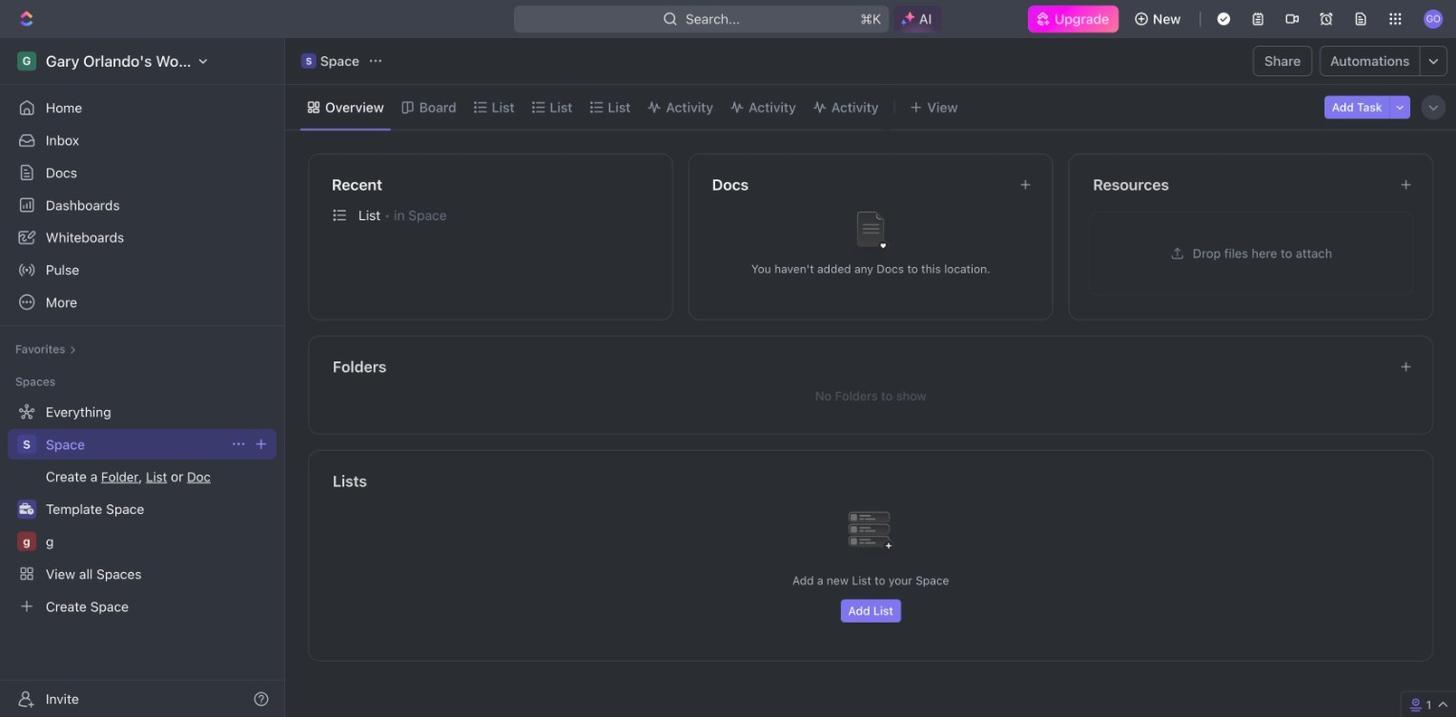 Task type: locate. For each thing, give the bounding box(es) containing it.
tree
[[8, 397, 277, 622]]

business time image
[[20, 504, 34, 515]]

1 horizontal spatial space, , element
[[301, 53, 317, 69]]

0 vertical spatial space, , element
[[301, 53, 317, 69]]

gary orlando's workspace, , element
[[17, 52, 36, 71]]

space, , element
[[301, 53, 317, 69], [17, 435, 36, 454]]

1 vertical spatial space, , element
[[17, 435, 36, 454]]



Task type: vqa. For each thing, say whether or not it's contained in the screenshot.
sidebar navigation
yes



Task type: describe. For each thing, give the bounding box(es) containing it.
no most used docs image
[[833, 197, 909, 273]]

0 horizontal spatial space, , element
[[17, 435, 36, 454]]

tree inside sidebar navigation
[[8, 397, 277, 622]]

no lists icon. image
[[833, 497, 909, 573]]

g, , element
[[17, 532, 36, 551]]

sidebar navigation
[[0, 38, 289, 717]]



